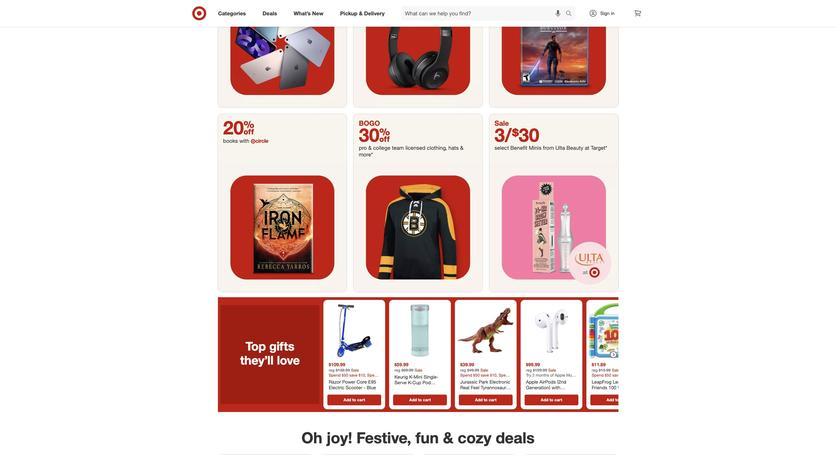 Task type: vqa. For each thing, say whether or not it's contained in the screenshot.
electronic
yes



Task type: locate. For each thing, give the bounding box(es) containing it.
5 add to cart button from the left
[[591, 395, 644, 406]]

1 horizontal spatial -
[[424, 386, 426, 392]]

add to cart down (target
[[475, 398, 497, 403]]

sale inside $59.99 reg $89.99 sale keurig k-mini single- serve k-cup pod coffee maker - oasis
[[415, 368, 422, 373]]

oh
[[302, 429, 323, 448]]

2 add to cart from the left
[[409, 398, 431, 403]]

sale right $138.99
[[351, 368, 359, 373]]

reg inside the $39.99 reg $49.99 sale
[[460, 368, 466, 373]]

sale inside $99.99 reg $129.99 sale
[[548, 368, 556, 373]]

at
[[585, 145, 590, 151]]

$138.99
[[336, 368, 350, 373]]

to down maker
[[418, 398, 422, 403]]

mini
[[414, 374, 422, 380]]

& right pickup
[[359, 10, 363, 17]]

power
[[342, 379, 355, 385]]

minis
[[529, 145, 542, 151]]

cart down oasis
[[423, 398, 431, 403]]

2 add to cart button from the left
[[393, 395, 447, 406]]

add to cart button
[[327, 395, 381, 406], [393, 395, 447, 406], [459, 395, 513, 406], [525, 395, 579, 406], [591, 395, 644, 406]]

1 to from the left
[[352, 398, 356, 403]]

add for keurig k-mini single- serve k-cup pod coffee maker - oasis
[[409, 398, 417, 403]]

pro
[[359, 145, 367, 151]]

1 vertical spatial k-
[[408, 380, 412, 386]]

20
[[223, 116, 254, 139]]

sale inside the $39.99 reg $49.99 sale
[[480, 368, 488, 373]]

sale right $49.99
[[480, 368, 488, 373]]

sale
[[495, 119, 509, 127], [351, 368, 359, 373], [415, 368, 422, 373], [480, 368, 488, 373], [548, 368, 556, 373], [612, 368, 620, 373]]

add to cart down 100
[[607, 398, 628, 403]]

0 vertical spatial k-
[[409, 374, 414, 380]]

cart for leapfrog learning friends 100 words book
[[620, 398, 628, 403]]

1 horizontal spatial with
[[552, 385, 560, 391]]

k-
[[409, 374, 414, 380], [408, 380, 412, 386]]

reg down $99.99
[[526, 368, 532, 373]]

add to cart button for apple airpods (2nd generation) with charging case
[[525, 395, 579, 406]]

(2nd
[[557, 379, 566, 385]]

e95
[[368, 379, 376, 385]]

add to cart button for jurassic park electronic real feel tyrannosaurus rex (target exclusive)
[[459, 395, 513, 406]]

1 cart from the left
[[357, 398, 365, 403]]

to down 100
[[615, 398, 619, 403]]

add down maker
[[409, 398, 417, 403]]

add to cart for razor power core e95 electric scooter - blue
[[344, 398, 365, 403]]

with inside apple airpods (2nd generation) with charging case
[[552, 385, 560, 391]]

3 add from the left
[[475, 398, 483, 403]]

to down scooter
[[352, 398, 356, 403]]

5 add to cart from the left
[[607, 398, 628, 403]]

k- up maker
[[408, 380, 412, 386]]

sale right the $13.99
[[612, 368, 620, 373]]

pickup & delivery
[[340, 10, 385, 17]]

3 reg from the left
[[460, 368, 466, 373]]

airpods
[[540, 379, 556, 385]]

they'll
[[240, 353, 274, 368]]

blue
[[367, 385, 376, 391]]

add to cart button down tyrannosaurus
[[459, 395, 513, 406]]

cart down words on the right
[[620, 398, 628, 403]]

add to cart button down maker
[[393, 395, 447, 406]]

tyrannosaurus
[[481, 385, 511, 391]]

sale right $129.99
[[548, 368, 556, 373]]

add to cart button down generation)
[[525, 395, 579, 406]]

add to cart
[[344, 398, 365, 403], [409, 398, 431, 403], [475, 398, 497, 403], [541, 398, 562, 403], [607, 398, 628, 403]]

3 add to cart from the left
[[475, 398, 497, 403]]

razor
[[329, 379, 341, 385]]

cart down scooter
[[357, 398, 365, 403]]

charging
[[526, 391, 545, 397]]

4 add from the left
[[541, 398, 548, 403]]

add to cart down maker
[[409, 398, 431, 403]]

1 add to cart button from the left
[[327, 395, 381, 406]]

4 add to cart from the left
[[541, 398, 562, 403]]

4 cart from the left
[[555, 398, 562, 403]]

reg for $99.99
[[526, 368, 532, 373]]

1 reg from the left
[[329, 368, 335, 373]]

$11.89
[[592, 362, 606, 368]]

oasis
[[427, 386, 439, 392]]

to for leapfrog learning friends 100 words book
[[615, 398, 619, 403]]

add down scooter
[[344, 398, 351, 403]]

add down (target
[[475, 398, 483, 403]]

reg down $59.99
[[395, 368, 400, 373]]

categories link
[[213, 6, 254, 21]]

2 cart from the left
[[423, 398, 431, 403]]

sign in
[[601, 10, 615, 16]]

in
[[611, 10, 615, 16]]

sale up mini
[[415, 368, 422, 373]]

& right hats
[[460, 145, 464, 151]]

sale inside $109.99 reg $138.99 sale
[[351, 368, 359, 373]]

add to cart button for keurig k-mini single- serve k-cup pod coffee maker - oasis
[[393, 395, 447, 406]]

ulta beauty at target image
[[489, 163, 619, 292]]

-
[[364, 385, 365, 391], [424, 386, 426, 392]]

cozy
[[458, 429, 492, 448]]

cart for razor power core e95 electric scooter - blue
[[357, 398, 365, 403]]

fun
[[416, 429, 439, 448]]

what's new
[[294, 10, 324, 17]]

delivery
[[364, 10, 385, 17]]

reg for $109.99
[[329, 368, 335, 373]]

words
[[618, 385, 631, 391]]

0 vertical spatial with
[[239, 137, 249, 144]]

reg down $39.99
[[460, 368, 466, 373]]

3 to from the left
[[484, 398, 488, 403]]

2 to from the left
[[418, 398, 422, 403]]

ulta
[[556, 145, 565, 151]]

cup
[[412, 380, 421, 386]]

add to cart down case
[[541, 398, 562, 403]]

4 add to cart button from the left
[[525, 395, 579, 406]]

from
[[543, 145, 554, 151]]

3 cart from the left
[[489, 398, 497, 403]]

beauty
[[567, 145, 584, 151]]

leapfrog
[[592, 379, 612, 385]]

$59.99 reg $89.99 sale keurig k-mini single- serve k-cup pod coffee maker - oasis
[[395, 362, 439, 392]]

add down the leapfrog learning friends 100 words book
[[607, 398, 614, 403]]

2 add from the left
[[409, 398, 417, 403]]

add to cart button down scooter
[[327, 395, 381, 406]]

add to cart button down 100
[[591, 395, 644, 406]]

$89.99
[[401, 368, 413, 373]]

sale inside $11.89 reg $13.99 sale
[[612, 368, 620, 373]]

sale for $99.99
[[548, 368, 556, 373]]

reg for $59.99
[[395, 368, 400, 373]]

generation)
[[526, 385, 551, 391]]

add down case
[[541, 398, 548, 403]]

reg down $11.89
[[592, 368, 598, 373]]

2 reg from the left
[[395, 368, 400, 373]]

5 reg from the left
[[592, 368, 598, 373]]

more*
[[359, 151, 373, 158]]

cart
[[357, 398, 365, 403], [423, 398, 431, 403], [489, 398, 497, 403], [555, 398, 562, 403], [620, 398, 628, 403]]

top gifts they'll love
[[240, 340, 300, 368]]

&
[[359, 10, 363, 17], [368, 145, 372, 151], [460, 145, 464, 151], [443, 429, 454, 448]]

1 add from the left
[[344, 398, 351, 403]]

friends
[[592, 385, 607, 391]]

reg
[[329, 368, 335, 373], [395, 368, 400, 373], [460, 368, 466, 373], [526, 368, 532, 373], [592, 368, 598, 373]]

jurassic
[[460, 379, 478, 385]]

1 add to cart from the left
[[344, 398, 365, 403]]

add to cart for apple airpods (2nd generation) with charging case
[[541, 398, 562, 403]]

search
[[563, 11, 579, 17]]

real
[[460, 385, 470, 391]]

to down case
[[550, 398, 553, 403]]

with up case
[[552, 385, 560, 391]]

cart down exclusive)
[[489, 398, 497, 403]]

5 add from the left
[[607, 398, 614, 403]]

add for jurassic park electronic real feel tyrannosaurus rex (target exclusive)
[[475, 398, 483, 403]]

team
[[392, 145, 404, 151]]

add to cart for jurassic park electronic real feel tyrannosaurus rex (target exclusive)
[[475, 398, 497, 403]]

apple airpods (2nd generation) with charging case image
[[523, 303, 580, 359]]

with right books
[[239, 137, 249, 144]]

cart for jurassic park electronic real feel tyrannosaurus rex (target exclusive)
[[489, 398, 497, 403]]

reg down $109.99
[[329, 368, 335, 373]]

0 horizontal spatial with
[[239, 137, 249, 144]]

5 cart from the left
[[620, 398, 628, 403]]

sale for $59.99
[[415, 368, 422, 373]]

to
[[352, 398, 356, 403], [418, 398, 422, 403], [484, 398, 488, 403], [550, 398, 553, 403], [615, 398, 619, 403]]

4 reg from the left
[[526, 368, 532, 373]]

k- down "$89.99" on the left bottom of the page
[[409, 374, 414, 380]]

to for jurassic park electronic real feel tyrannosaurus rex (target exclusive)
[[484, 398, 488, 403]]

0 horizontal spatial -
[[364, 385, 365, 391]]

cart down case
[[555, 398, 562, 403]]

reg inside $109.99 reg $138.99 sale
[[329, 368, 335, 373]]

cart for keurig k-mini single- serve k-cup pod coffee maker - oasis
[[423, 398, 431, 403]]

reg inside $99.99 reg $129.99 sale
[[526, 368, 532, 373]]

5 to from the left
[[615, 398, 619, 403]]

pickup
[[340, 10, 358, 17]]

to for keurig k-mini single- serve k-cup pod coffee maker - oasis
[[418, 398, 422, 403]]

festive,
[[357, 429, 411, 448]]

sign in link
[[584, 6, 625, 21]]

love
[[277, 353, 300, 368]]

4 to from the left
[[550, 398, 553, 403]]

book
[[592, 391, 603, 397]]

add to cart down scooter
[[344, 398, 365, 403]]

licensed
[[406, 145, 426, 151]]

exclusive)
[[485, 391, 506, 397]]

- down pod
[[424, 386, 426, 392]]

sale for $109.99
[[351, 368, 359, 373]]

- down core
[[364, 385, 365, 391]]

deals
[[263, 10, 277, 17]]

to down (target
[[484, 398, 488, 403]]

1 vertical spatial with
[[552, 385, 560, 391]]

reg inside $11.89 reg $13.99 sale
[[592, 368, 598, 373]]

hats
[[449, 145, 459, 151]]

$11.89 reg $13.99 sale
[[592, 362, 620, 373]]

3 add to cart button from the left
[[459, 395, 513, 406]]

reg inside $59.99 reg $89.99 sale keurig k-mini single- serve k-cup pod coffee maker - oasis
[[395, 368, 400, 373]]



Task type: describe. For each thing, give the bounding box(es) containing it.
add to cart button for leapfrog learning friends 100 words book
[[591, 395, 644, 406]]

new
[[312, 10, 324, 17]]

bogo
[[359, 119, 380, 127]]

$39.99
[[460, 362, 474, 368]]

What can we help you find? suggestions appear below search field
[[401, 6, 567, 21]]

add to cart for leapfrog learning friends 100 words book
[[607, 398, 628, 403]]

$129.99
[[533, 368, 547, 373]]

& right pro
[[368, 145, 372, 151]]

sign
[[601, 10, 610, 16]]

add to cart button for razor power core e95 electric scooter - blue
[[327, 395, 381, 406]]

park
[[479, 379, 488, 385]]

reg for $11.89
[[592, 368, 598, 373]]

case
[[546, 391, 557, 397]]

coffee
[[395, 386, 408, 392]]

deals link
[[257, 6, 285, 21]]

$39.99 reg $49.99 sale
[[460, 362, 488, 373]]

top
[[245, 340, 266, 354]]

apple airpods (2nd generation) with charging case
[[526, 379, 566, 397]]

what's
[[294, 10, 311, 17]]

carousel region
[[218, 298, 648, 418]]

$109.99 reg $138.99 sale
[[329, 362, 359, 373]]

apple
[[526, 379, 538, 385]]

& right fun
[[443, 429, 454, 448]]

serve
[[395, 380, 407, 386]]

electronic
[[490, 379, 510, 385]]

razor power core e95 electric scooter - blue image
[[326, 303, 382, 359]]

oh joy! festive, fun & cozy deals
[[302, 429, 535, 448]]

what's new link
[[288, 6, 332, 21]]

select
[[495, 145, 509, 151]]

3/
[[495, 123, 512, 146]]

to for razor power core e95 electric scooter - blue
[[352, 398, 356, 403]]

sale for $11.89
[[612, 368, 620, 373]]

add for leapfrog learning friends 100 words book
[[607, 398, 614, 403]]

razor power core e95 electric scooter - blue
[[329, 379, 376, 391]]

to for apple airpods (2nd generation) with charging case
[[550, 398, 553, 403]]

- inside $59.99 reg $89.99 sale keurig k-mini single- serve k-cup pod coffee maker - oasis
[[424, 386, 426, 392]]

$109.99
[[329, 362, 345, 368]]

benefit
[[511, 145, 528, 151]]

(target
[[470, 391, 484, 397]]

$49.99
[[467, 368, 479, 373]]

circle
[[255, 137, 268, 144]]

rex
[[460, 391, 468, 397]]

feel
[[471, 385, 480, 391]]

books
[[223, 137, 238, 144]]

target*
[[591, 145, 608, 151]]

100
[[609, 385, 617, 391]]

select benefit minis from ulta beauty at target*
[[495, 145, 608, 151]]

add to cart for keurig k-mini single- serve k-cup pod coffee maker - oasis
[[409, 398, 431, 403]]

$99.99
[[526, 362, 540, 368]]

3/ $30
[[495, 123, 540, 146]]

leapfrog learning friends 100 words book
[[592, 379, 631, 397]]

30
[[359, 123, 390, 146]]

joy!
[[327, 429, 352, 448]]

single-
[[424, 374, 438, 380]]

add for razor power core e95 electric scooter - blue
[[344, 398, 351, 403]]

add for apple airpods (2nd generation) with charging case
[[541, 398, 548, 403]]

maker
[[410, 386, 423, 392]]

jurassic park electronic real feel tyrannosaurus rex (target exclusive) image
[[458, 303, 514, 359]]

learning
[[613, 379, 631, 385]]

- inside the 'razor power core e95 electric scooter - blue'
[[364, 385, 365, 391]]

pro & college team licensed clothing, hats & more*
[[359, 145, 464, 158]]

sale for $39.99
[[480, 368, 488, 373]]

sale up select
[[495, 119, 509, 127]]

jurassic park electronic real feel tyrannosaurus rex (target exclusive)
[[460, 379, 511, 397]]

$59.99
[[395, 362, 409, 368]]

deals
[[496, 429, 535, 448]]

leapfrog learning friends 100 words book image
[[589, 303, 646, 359]]

clothing,
[[427, 145, 447, 151]]

keurig k-mini single-serve k-cup pod coffee maker - oasis image
[[392, 303, 448, 359]]

cart for apple airpods (2nd generation) with charging case
[[555, 398, 562, 403]]

$30
[[512, 123, 540, 146]]

pickup & delivery link
[[335, 6, 393, 21]]

electric
[[329, 385, 344, 391]]

categories
[[218, 10, 246, 17]]

pod
[[422, 380, 431, 386]]

reg for $39.99
[[460, 368, 466, 373]]

$99.99 reg $129.99 sale
[[526, 362, 556, 373]]

college
[[373, 145, 391, 151]]

core
[[357, 379, 367, 385]]

$13.99
[[599, 368, 611, 373]]

keurig
[[395, 374, 408, 380]]

search button
[[563, 6, 579, 22]]



